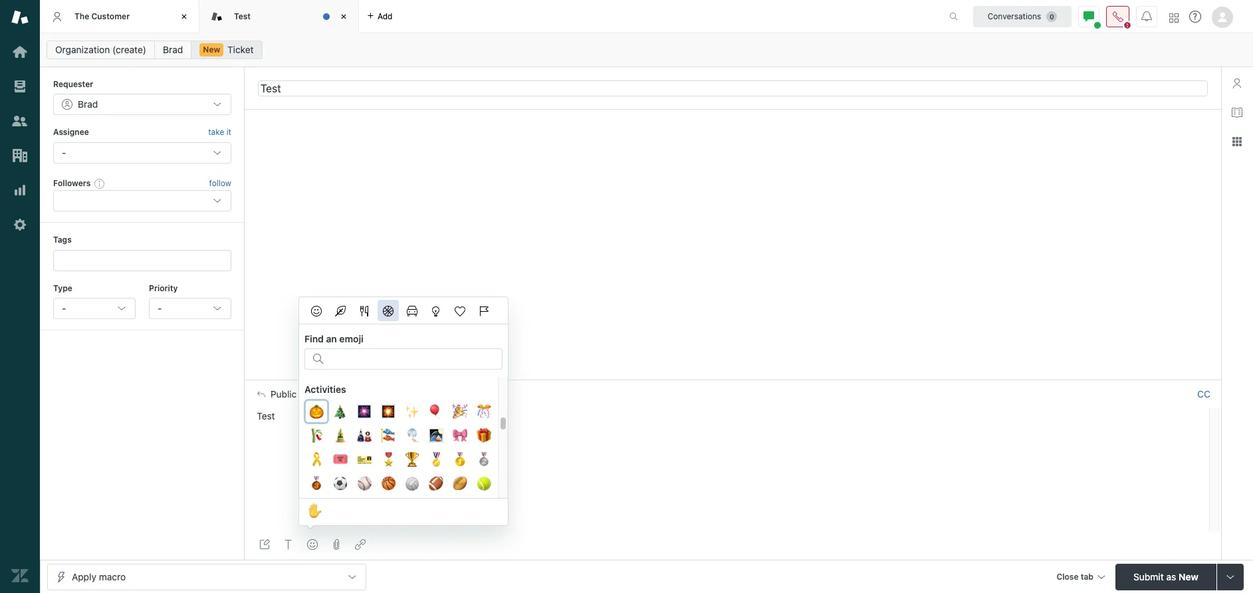 Task type: locate. For each thing, give the bounding box(es) containing it.
🎎️
[[357, 426, 372, 446]]

new
[[203, 45, 220, 55], [1179, 571, 1199, 582]]

🥇️
[[453, 450, 468, 470]]

cc
[[1198, 389, 1211, 400]]

submit
[[1134, 571, 1165, 582]]

add attachment image
[[331, 539, 342, 550]]

🎫️
[[357, 450, 372, 470]]

🎇️
[[381, 402, 396, 422]]

0 vertical spatial new
[[203, 45, 220, 55]]

1 - from the left
[[62, 303, 66, 314]]

organization (create)
[[55, 44, 146, 55]]

- button down priority
[[149, 298, 231, 319]]

test up new link
[[234, 11, 251, 21]]

the customer tab
[[40, 0, 200, 33]]

2 - button from the left
[[149, 298, 231, 319]]

2 - from the left
[[158, 303, 162, 314]]

0 horizontal spatial new
[[203, 45, 220, 55]]

🎆️
[[357, 402, 372, 422]]

- down priority
[[158, 303, 162, 314]]

🏆️
[[405, 450, 420, 470]]

🎐️
[[405, 426, 420, 446]]

0 horizontal spatial test
[[234, 11, 251, 21]]

⚽️
[[333, 474, 348, 494]]

new right brad on the top
[[203, 45, 220, 55]]

close image
[[178, 10, 191, 23]]

- down type
[[62, 303, 66, 314]]

it
[[227, 127, 231, 137]]

test tab
[[200, 0, 359, 33]]

brad link
[[154, 41, 192, 59]]

organization (create) button
[[47, 41, 155, 59]]

🎁️
[[477, 426, 492, 446]]

views image
[[11, 78, 29, 95]]

✋ button
[[305, 500, 326, 524]]

an
[[326, 333, 337, 345]]

insert emojis image
[[307, 539, 318, 550]]

apps image
[[1233, 136, 1243, 147]]

1 - button from the left
[[53, 298, 136, 319]]

zendesk support image
[[11, 9, 29, 26]]

🎊️ 🎋️
[[309, 402, 492, 446]]

🎃️
[[309, 402, 324, 422]]

test
[[234, 11, 251, 21], [257, 411, 275, 422]]

take
[[208, 127, 224, 137]]

follow button
[[209, 178, 231, 190]]

- button
[[53, 298, 136, 319], [149, 298, 231, 319]]

format text image
[[283, 539, 294, 550]]

🏅️
[[429, 450, 444, 470]]

- button down type
[[53, 298, 136, 319]]

✋
[[308, 502, 323, 521]]

customer
[[91, 11, 130, 21]]

⚾️
[[357, 474, 372, 494]]

🎈️
[[429, 402, 444, 422]]

Find an emoji field
[[329, 349, 494, 367]]

1 horizontal spatial -
[[158, 303, 162, 314]]

🥈️ 🥉️
[[309, 450, 492, 494]]

draft mode image
[[259, 539, 270, 550]]

organization
[[55, 44, 110, 55]]

test left 🎃️
[[257, 411, 275, 422]]

1 vertical spatial test
[[257, 411, 275, 422]]

🏐️
[[405, 474, 420, 494]]

-
[[62, 303, 66, 314], [158, 303, 162, 314]]

(create)
[[112, 44, 146, 55]]

🏈️
[[429, 474, 444, 494]]

0 vertical spatial test
[[234, 11, 251, 21]]

- button for type
[[53, 298, 136, 319]]

1 vertical spatial new
[[1179, 571, 1199, 582]]

new right as
[[1179, 571, 1199, 582]]

1 horizontal spatial test
[[257, 411, 275, 422]]

brad
[[163, 44, 183, 55]]

add link (cmd k) image
[[355, 539, 366, 550]]

as
[[1167, 571, 1177, 582]]

0 horizontal spatial -
[[62, 303, 66, 314]]

🎏️
[[381, 426, 396, 446]]

0 horizontal spatial - button
[[53, 298, 136, 319]]

1 horizontal spatial - button
[[149, 298, 231, 319]]



Task type: describe. For each thing, give the bounding box(es) containing it.
zendesk image
[[11, 567, 29, 585]]

customer context image
[[1233, 78, 1243, 88]]

take it button
[[208, 126, 231, 140]]

knowledge image
[[1233, 107, 1243, 118]]

customers image
[[11, 112, 29, 130]]

🏀️
[[381, 474, 396, 494]]

cc button
[[1198, 389, 1211, 401]]

main element
[[0, 0, 40, 593]]

1 horizontal spatial new
[[1179, 571, 1199, 582]]

🥉️
[[309, 474, 324, 494]]

find
[[305, 333, 324, 345]]

secondary element
[[40, 37, 1254, 63]]

test inside tab
[[234, 11, 251, 21]]

🎄️
[[333, 402, 348, 422]]

admin image
[[11, 216, 29, 233]]

follow
[[209, 178, 231, 188]]

type
[[53, 283, 72, 293]]

- for type
[[62, 303, 66, 314]]

new link
[[191, 41, 262, 59]]

the
[[75, 11, 89, 21]]

conversations
[[988, 11, 1042, 21]]

🎖️
[[381, 450, 396, 470]]

🎉️
[[453, 402, 468, 422]]

✨️
[[405, 402, 420, 422]]

emoji
[[340, 333, 364, 345]]

priority
[[149, 283, 178, 293]]

tags
[[53, 235, 72, 245]]

- for priority
[[158, 303, 162, 314]]

zendesk products image
[[1170, 13, 1179, 22]]

🎍️
[[333, 426, 348, 446]]

close image
[[337, 10, 351, 23]]

submit as new
[[1134, 571, 1199, 582]]

reporting image
[[11, 182, 29, 199]]

activities
[[305, 384, 346, 395]]

get started image
[[11, 43, 29, 61]]

organizations image
[[11, 147, 29, 164]]

tabs tab list
[[40, 0, 936, 33]]

🏉️
[[453, 474, 468, 494]]

🎟️
[[333, 450, 348, 470]]

Subject field
[[258, 80, 1209, 96]]

🎊️
[[477, 402, 492, 422]]

- button for priority
[[149, 298, 231, 319]]

new inside secondary element
[[203, 45, 220, 55]]

🎀️
[[453, 426, 468, 446]]

Public reply composer text field
[[251, 409, 1206, 436]]

🎁️ 🎗️
[[309, 426, 492, 470]]

🥈️
[[477, 450, 492, 470]]

🎗️
[[309, 450, 324, 470]]

get help image
[[1190, 11, 1202, 23]]

take it
[[208, 127, 231, 137]]

conversations button
[[974, 6, 1072, 27]]

🎑️
[[429, 426, 444, 446]]

the customer
[[75, 11, 130, 21]]

🎋️
[[309, 426, 324, 446]]

test inside public reply composer text box
[[257, 411, 275, 422]]

🎾️
[[477, 474, 492, 494]]

find an emoji
[[305, 333, 364, 345]]

assignee
[[53, 127, 89, 137]]



Task type: vqa. For each thing, say whether or not it's contained in the screenshot.
1st 'Jeremy Miller Assign' from the bottom of the conversationLabel log
no



